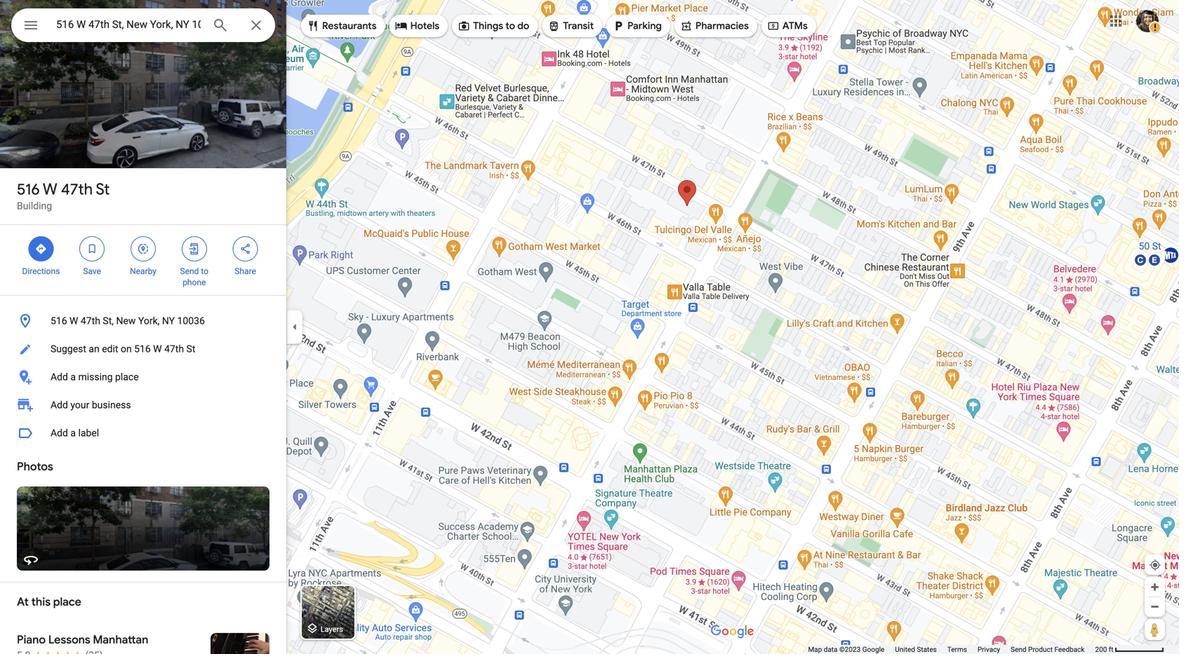 Task type: describe. For each thing, give the bounding box(es) containing it.
edit
[[102, 344, 118, 355]]

516 w 47th st building
[[17, 180, 110, 212]]

 atms
[[767, 18, 808, 34]]

piano
[[17, 634, 46, 648]]


[[239, 241, 252, 257]]

manhattan
[[93, 634, 148, 648]]

 hotels
[[395, 18, 440, 34]]

suggest an edit on 516 w 47th st
[[51, 344, 195, 355]]

photos
[[17, 460, 53, 475]]

directions
[[22, 267, 60, 277]]


[[307, 18, 319, 34]]

ny
[[162, 316, 175, 327]]

show street view coverage image
[[1145, 620, 1165, 641]]

building
[[17, 200, 52, 212]]

your
[[70, 400, 89, 411]]

google maps element
[[0, 0, 1179, 655]]


[[767, 18, 780, 34]]

200 ft
[[1095, 646, 1114, 655]]

place inside add a missing place button
[[115, 372, 139, 383]]

add your business
[[51, 400, 131, 411]]

do
[[518, 20, 529, 32]]

1 vertical spatial place
[[53, 596, 81, 610]]

send product feedback
[[1011, 646, 1085, 655]]

send for send product feedback
[[1011, 646, 1027, 655]]

save
[[83, 267, 101, 277]]

add your business link
[[0, 392, 286, 420]]

piano lessons manhattan link
[[0, 623, 286, 655]]

feedback
[[1055, 646, 1085, 655]]


[[86, 241, 98, 257]]

200 ft button
[[1095, 646, 1165, 655]]


[[612, 18, 625, 34]]

a for label
[[70, 428, 76, 439]]

 pharmacies
[[680, 18, 749, 34]]

states
[[917, 646, 937, 655]]

send for send to phone
[[180, 267, 199, 277]]

suggest
[[51, 344, 86, 355]]

516 for st
[[17, 180, 40, 199]]

a for missing
[[70, 372, 76, 383]]

add for add a missing place
[[51, 372, 68, 383]]

share
[[235, 267, 256, 277]]

collapse side panel image
[[287, 320, 303, 335]]

add a label
[[51, 428, 99, 439]]

2 vertical spatial w
[[153, 344, 162, 355]]

piano lessons manhattan
[[17, 634, 148, 648]]

things
[[473, 20, 503, 32]]

footer inside the google maps element
[[808, 646, 1095, 655]]

2 horizontal spatial 516
[[134, 344, 151, 355]]

on
[[121, 344, 132, 355]]

this
[[31, 596, 51, 610]]

w for st
[[43, 180, 57, 199]]

privacy
[[978, 646, 1000, 655]]


[[188, 241, 201, 257]]

47th for st
[[61, 180, 93, 199]]


[[137, 241, 150, 257]]

nearby
[[130, 267, 156, 277]]


[[458, 18, 470, 34]]

lessons
[[48, 634, 90, 648]]


[[680, 18, 693, 34]]

suggest an edit on 516 w 47th st button
[[0, 336, 286, 364]]

york,
[[138, 316, 160, 327]]

data
[[824, 646, 838, 655]]

to inside  things to do
[[506, 20, 515, 32]]


[[395, 18, 408, 34]]


[[548, 18, 560, 34]]



Task type: locate. For each thing, give the bounding box(es) containing it.
missing
[[78, 372, 113, 383]]

1 vertical spatial 516
[[51, 316, 67, 327]]

parking
[[628, 20, 662, 32]]

1 vertical spatial to
[[201, 267, 209, 277]]

516 right on
[[134, 344, 151, 355]]

add left your
[[51, 400, 68, 411]]

0 horizontal spatial to
[[201, 267, 209, 277]]

©2023
[[840, 646, 861, 655]]

zoom in image
[[1150, 583, 1160, 593]]

 restaurants
[[307, 18, 377, 34]]

w down york,
[[153, 344, 162, 355]]

add for add your business
[[51, 400, 68, 411]]

516 inside 516 w 47th st building
[[17, 180, 40, 199]]

 parking
[[612, 18, 662, 34]]

map
[[808, 646, 822, 655]]

47th for st,
[[81, 316, 100, 327]]

0 vertical spatial add
[[51, 372, 68, 383]]

47th up 
[[61, 180, 93, 199]]

send product feedback button
[[1011, 646, 1085, 655]]

st
[[96, 180, 110, 199], [186, 344, 195, 355]]

add a missing place button
[[0, 364, 286, 392]]

1 add from the top
[[51, 372, 68, 383]]

 transit
[[548, 18, 594, 34]]

add inside button
[[51, 428, 68, 439]]

to up phone
[[201, 267, 209, 277]]

 things to do
[[458, 18, 529, 34]]

add inside button
[[51, 372, 68, 383]]

send inside button
[[1011, 646, 1027, 655]]

2 add from the top
[[51, 400, 68, 411]]

0 vertical spatial a
[[70, 372, 76, 383]]

0 vertical spatial to
[[506, 20, 515, 32]]

2 a from the top
[[70, 428, 76, 439]]

send up phone
[[180, 267, 199, 277]]

1 vertical spatial st
[[186, 344, 195, 355]]

map data ©2023 google
[[808, 646, 885, 655]]

w inside 516 w 47th st building
[[43, 180, 57, 199]]

0 horizontal spatial w
[[43, 180, 57, 199]]

st inside 516 w 47th st building
[[96, 180, 110, 199]]

add
[[51, 372, 68, 383], [51, 400, 68, 411], [51, 428, 68, 439]]

0 vertical spatial 516
[[17, 180, 40, 199]]

st inside button
[[186, 344, 195, 355]]

send
[[180, 267, 199, 277], [1011, 646, 1027, 655]]

10036
[[177, 316, 205, 327]]

1 horizontal spatial st
[[186, 344, 195, 355]]

516 W 47th St, New York, NY 10036 field
[[11, 8, 275, 42]]

united
[[895, 646, 915, 655]]

a inside button
[[70, 372, 76, 383]]

0 vertical spatial 47th
[[61, 180, 93, 199]]

add a label button
[[0, 420, 286, 448]]

a left the missing
[[70, 372, 76, 383]]

2 vertical spatial add
[[51, 428, 68, 439]]

1 vertical spatial send
[[1011, 646, 1027, 655]]

516 w 47th st, new york, ny 10036 button
[[0, 307, 286, 336]]

an
[[89, 344, 100, 355]]

atms
[[783, 20, 808, 32]]

200
[[1095, 646, 1107, 655]]

516 up suggest
[[51, 316, 67, 327]]

1 vertical spatial w
[[70, 316, 78, 327]]

516 for st,
[[51, 316, 67, 327]]

terms
[[948, 646, 967, 655]]

516 w 47th st, new york, ny 10036
[[51, 316, 205, 327]]

47th down ny
[[164, 344, 184, 355]]

0 horizontal spatial place
[[53, 596, 81, 610]]

a
[[70, 372, 76, 383], [70, 428, 76, 439]]

pharmacies
[[696, 20, 749, 32]]

 button
[[11, 8, 51, 45]]

layers
[[321, 626, 343, 634]]

new
[[116, 316, 136, 327]]

None field
[[56, 16, 201, 33]]

place
[[115, 372, 139, 383], [53, 596, 81, 610]]

place down on
[[115, 372, 139, 383]]

actions for 516 w 47th st region
[[0, 225, 286, 296]]

zoom out image
[[1150, 602, 1160, 613]]

product
[[1028, 646, 1053, 655]]

send left product
[[1011, 646, 1027, 655]]

0 vertical spatial place
[[115, 372, 139, 383]]

1 vertical spatial a
[[70, 428, 76, 439]]

0 horizontal spatial 516
[[17, 180, 40, 199]]

transit
[[563, 20, 594, 32]]

add left label
[[51, 428, 68, 439]]

1 horizontal spatial w
[[70, 316, 78, 327]]

47th inside 516 w 47th st building
[[61, 180, 93, 199]]

0 horizontal spatial st
[[96, 180, 110, 199]]

place right this at the left
[[53, 596, 81, 610]]

phone
[[183, 278, 206, 288]]

1 a from the top
[[70, 372, 76, 383]]

send inside send to phone
[[180, 267, 199, 277]]

3 add from the top
[[51, 428, 68, 439]]

none field inside 516 w 47th st, new york, ny 10036 field
[[56, 16, 201, 33]]

0 vertical spatial st
[[96, 180, 110, 199]]

to
[[506, 20, 515, 32], [201, 267, 209, 277]]

hotels
[[410, 20, 440, 32]]

terms button
[[948, 646, 967, 655]]

footer containing map data ©2023 google
[[808, 646, 1095, 655]]

st,
[[103, 316, 114, 327]]

1 horizontal spatial to
[[506, 20, 515, 32]]

st down 10036
[[186, 344, 195, 355]]

united states button
[[895, 646, 937, 655]]


[[35, 241, 47, 257]]

w for st,
[[70, 316, 78, 327]]

add a missing place
[[51, 372, 139, 383]]

add for add a label
[[51, 428, 68, 439]]

2 vertical spatial 516
[[134, 344, 151, 355]]

a inside button
[[70, 428, 76, 439]]

footer
[[808, 646, 1095, 655]]

1 vertical spatial add
[[51, 400, 68, 411]]

label
[[78, 428, 99, 439]]

show your location image
[[1149, 559, 1162, 572]]

w
[[43, 180, 57, 199], [70, 316, 78, 327], [153, 344, 162, 355]]

1 horizontal spatial 516
[[51, 316, 67, 327]]

google
[[863, 646, 885, 655]]

1 vertical spatial 47th
[[81, 316, 100, 327]]

0 horizontal spatial send
[[180, 267, 199, 277]]

w up the building
[[43, 180, 57, 199]]

516 w 47th st main content
[[0, 0, 286, 655]]

1 horizontal spatial place
[[115, 372, 139, 383]]

privacy button
[[978, 646, 1000, 655]]

add down suggest
[[51, 372, 68, 383]]

0 vertical spatial w
[[43, 180, 57, 199]]

send to phone
[[180, 267, 209, 288]]

a left label
[[70, 428, 76, 439]]

2 horizontal spatial w
[[153, 344, 162, 355]]

0 vertical spatial send
[[180, 267, 199, 277]]

at
[[17, 596, 29, 610]]

st up 
[[96, 180, 110, 199]]

to left do
[[506, 20, 515, 32]]

business
[[92, 400, 131, 411]]

at this place
[[17, 596, 81, 610]]

restaurants
[[322, 20, 377, 32]]

to inside send to phone
[[201, 267, 209, 277]]

2 vertical spatial 47th
[[164, 344, 184, 355]]

516 up the building
[[17, 180, 40, 199]]

516
[[17, 180, 40, 199], [51, 316, 67, 327], [134, 344, 151, 355]]

47th
[[61, 180, 93, 199], [81, 316, 100, 327], [164, 344, 184, 355]]


[[22, 15, 39, 35]]

 search field
[[11, 8, 275, 45]]

ft
[[1109, 646, 1114, 655]]

w up suggest
[[70, 316, 78, 327]]

united states
[[895, 646, 937, 655]]

5.0 stars 35 reviews image
[[17, 649, 103, 655]]

47th left "st,"
[[81, 316, 100, 327]]

1 horizontal spatial send
[[1011, 646, 1027, 655]]



Task type: vqa. For each thing, say whether or not it's contained in the screenshot.
the top With
no



